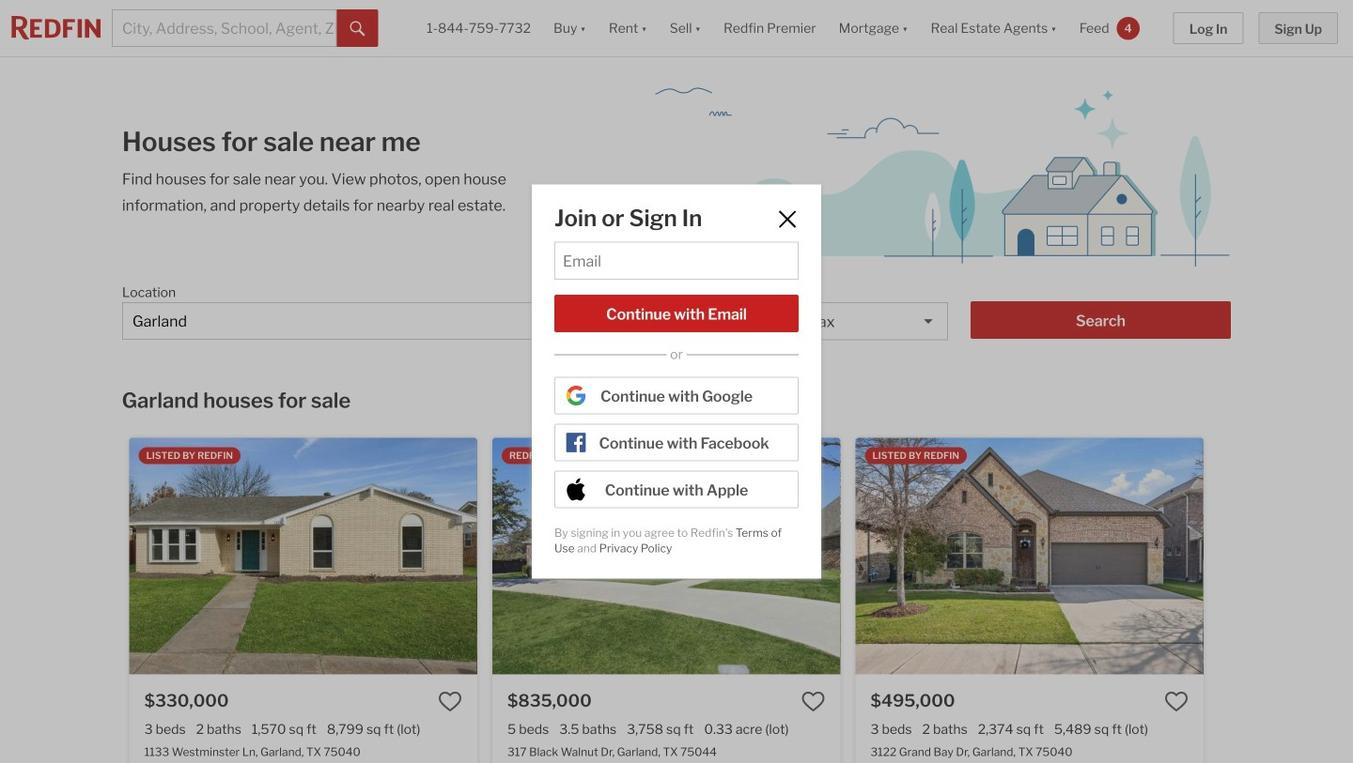 Task type: describe. For each thing, give the bounding box(es) containing it.
2 favorite button checkbox from the left
[[801, 690, 825, 714]]

join or sign in element
[[554, 207, 769, 230]]

1 photo of 1133 westminster ln, garland, tx 75040 image from the left
[[129, 438, 477, 675]]

2 photo of 1133 westminster ln, garland, tx 75040 image from the left
[[477, 438, 825, 675]]

favorite button image for favorite button checkbox
[[1164, 690, 1189, 714]]

2 photo of 317 black walnut dr, garland, tx 75044 image from the left
[[840, 438, 1188, 675]]

favorite button image for 2nd favorite button option from right
[[438, 690, 462, 714]]

email field email field
[[563, 253, 790, 271]]



Task type: locate. For each thing, give the bounding box(es) containing it.
0 horizontal spatial favorite button image
[[438, 690, 462, 714]]

favorite button checkbox
[[438, 690, 462, 714], [801, 690, 825, 714]]

dialog
[[532, 185, 821, 579]]

photo of 3122 grand bay dr, garland, tx 75040 image
[[855, 438, 1204, 675], [1203, 438, 1353, 675]]

favorite button image
[[438, 690, 462, 714], [1164, 690, 1189, 714]]

favorite button image
[[801, 690, 825, 714]]

0 horizontal spatial favorite button checkbox
[[438, 690, 462, 714]]

favorite button checkbox
[[1164, 690, 1189, 714]]

photo of 1133 westminster ln, garland, tx 75040 image
[[129, 438, 477, 675], [477, 438, 825, 675]]

1 photo of 317 black walnut dr, garland, tx 75044 image from the left
[[492, 438, 840, 675]]

photo of 317 black walnut dr, garland, tx 75044 image
[[492, 438, 840, 675], [840, 438, 1188, 675]]

1 favorite button image from the left
[[438, 690, 462, 714]]

1 favorite button checkbox from the left
[[438, 690, 462, 714]]

1 horizontal spatial favorite button image
[[1164, 690, 1189, 714]]

sign in with facebook, google or email. element
[[554, 242, 799, 518]]

2 favorite button image from the left
[[1164, 690, 1189, 714]]

submit search image
[[350, 21, 365, 36]]

1 horizontal spatial favorite button checkbox
[[801, 690, 825, 714]]

1 photo of 3122 grand bay dr, garland, tx 75040 image from the left
[[855, 438, 1204, 675]]

2 photo of 3122 grand bay dr, garland, tx 75040 image from the left
[[1203, 438, 1353, 675]]



Task type: vqa. For each thing, say whether or not it's contained in the screenshot.
Photo of 1133 Westminster Ln, Garland, TX 75040
yes



